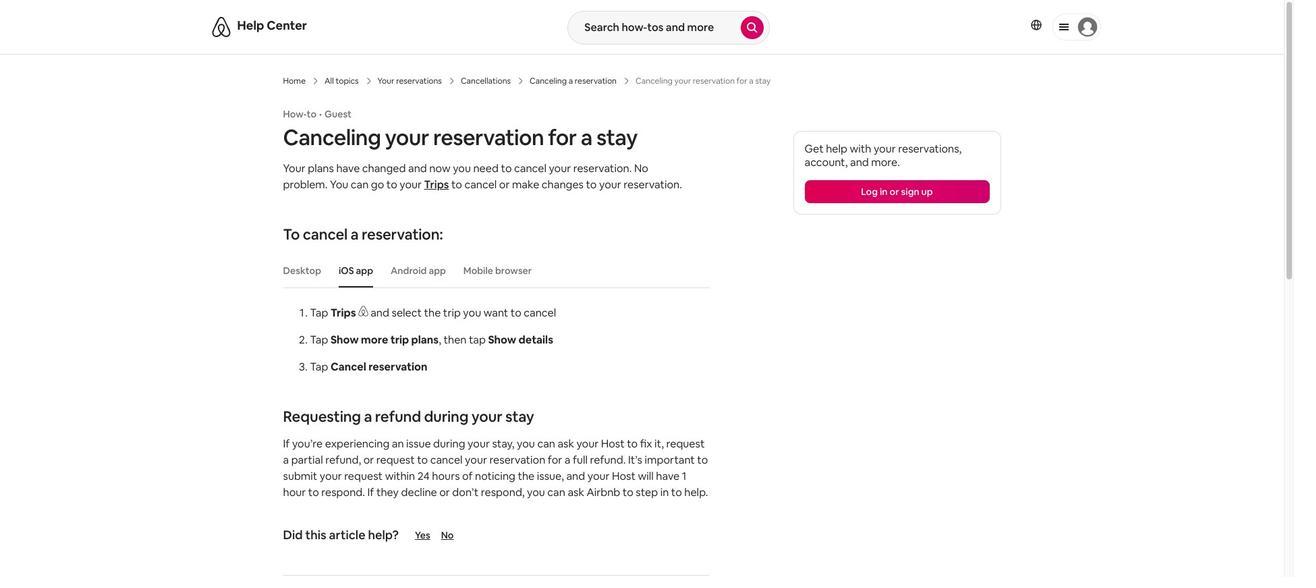 Task type: describe. For each thing, give the bounding box(es) containing it.
ios
[[339, 265, 354, 277]]

decline
[[401, 485, 437, 499]]

help.
[[685, 485, 708, 499]]

1 vertical spatial reservation.
[[624, 178, 682, 192]]

your reservations
[[378, 76, 442, 86]]

trips to cancel or make changes to your reservation.
[[424, 178, 682, 192]]

canceling for canceling your reservation for a stay
[[283, 124, 381, 151]]

your left trips link
[[400, 178, 422, 192]]

refund
[[375, 407, 421, 426]]

1
[[682, 469, 687, 483]]

have inside if you're experiencing an issue during your stay, you can ask your host to fix it, request a partial refund, or request to cancel your reservation for a full refund. it's important to submit your request within 24 hours of noticing the issue, and your host will have 1 hour to respond. if they decline or don't respond, you can ask airbnb to step in to help.
[[656, 469, 680, 483]]

all topics
[[325, 76, 359, 86]]

requesting a refund during your stay
[[283, 407, 534, 426]]

hours
[[432, 469, 460, 483]]

guest
[[325, 108, 352, 120]]

issue
[[406, 437, 431, 451]]

canceling a reservation link
[[530, 76, 617, 86]]

now
[[430, 161, 451, 175]]

all topics link
[[325, 76, 359, 86]]

,
[[439, 333, 441, 347]]

airbnb homepage image
[[210, 16, 232, 38]]

cancel up details
[[524, 306, 556, 320]]

trip for you
[[443, 306, 461, 320]]

reservation:
[[362, 225, 443, 244]]

your up changed
[[385, 124, 429, 151]]

more
[[361, 333, 388, 347]]

mobile browser button
[[457, 258, 539, 283]]

main navigation menu image
[[1078, 17, 1098, 37]]

yes button
[[415, 529, 430, 541]]

to right want
[[511, 306, 522, 320]]

2 vertical spatial request
[[344, 469, 383, 483]]

mobile
[[464, 265, 493, 277]]

trips link
[[424, 178, 449, 192]]

no inside your plans have changed and now you need to cancel your reservation. no problem. you can go to your
[[634, 161, 649, 175]]

tap for show more trip plans
[[310, 333, 328, 347]]

1 show from the left
[[331, 333, 359, 347]]

get help with your reservations, account, and more.
[[805, 142, 962, 169]]

stay,
[[492, 437, 515, 451]]

to right go
[[387, 178, 397, 192]]

you left want
[[463, 306, 481, 320]]

your inside get help with your reservations, account, and more.
[[874, 142, 896, 156]]

1 vertical spatial can
[[538, 437, 555, 451]]

in
[[661, 485, 669, 499]]

android
[[391, 265, 427, 277]]

tap
[[469, 333, 486, 347]]

0 vertical spatial request
[[667, 437, 705, 451]]

2 vertical spatial can
[[548, 485, 566, 499]]

mobile browser
[[464, 265, 532, 277]]

help
[[826, 142, 848, 156]]

to left fix
[[627, 437, 638, 451]]

android app
[[391, 265, 446, 277]]

go
[[371, 178, 384, 192]]

yes
[[415, 529, 430, 541]]

did
[[283, 527, 303, 543]]

noticing
[[475, 469, 516, 483]]

it's
[[628, 453, 643, 467]]

to cancel a reservation:
[[283, 225, 443, 244]]

within
[[385, 469, 415, 483]]

center
[[267, 18, 307, 33]]

reservations
[[396, 76, 442, 86]]

1 vertical spatial trips
[[331, 306, 356, 320]]

issue,
[[537, 469, 564, 483]]

airbnb
[[587, 485, 621, 499]]

0 vertical spatial host
[[601, 437, 625, 451]]

changed
[[362, 161, 406, 175]]

3 tap from the top
[[310, 360, 328, 374]]

tap for trips
[[310, 306, 328, 320]]

desktop button
[[276, 258, 328, 283]]

if you're experiencing an issue during your stay, you can ask your host to fix it, request a partial refund, or request to cancel your reservation for a full refund. it's important to submit your request within 24 hours of noticing the issue, and your host will have 1 hour to respond. if they decline or don't respond, you can ask airbnb to step in to help.
[[283, 437, 708, 499]]

plans inside your plans have changed and now you need to cancel your reservation. no problem. you can go to your
[[308, 161, 334, 175]]

your up changes
[[549, 161, 571, 175]]

1 vertical spatial or
[[364, 453, 374, 467]]

home link
[[283, 76, 306, 86]]

to right important
[[698, 453, 708, 467]]

experiencing
[[325, 437, 390, 451]]

ios app button
[[332, 258, 380, 283]]

and select the trip you want to cancel
[[368, 306, 556, 320]]

article
[[329, 527, 366, 543]]

canceling your reservation for a stay
[[283, 124, 638, 151]]

canceling a reservation
[[530, 76, 617, 86]]

how-
[[283, 108, 307, 120]]

reservation. inside your plans have changed and now you need to cancel your reservation. no problem. you can go to your
[[574, 161, 632, 175]]

your up of
[[465, 453, 487, 467]]

cancel right to
[[303, 225, 348, 244]]

it,
[[655, 437, 664, 451]]

fix
[[640, 437, 652, 451]]

did this article help?
[[283, 527, 399, 543]]

desktop
[[283, 265, 321, 277]]

your plans have changed and now you need to cancel your reservation. no problem. you can go to your
[[283, 161, 649, 192]]

app for ios app
[[356, 265, 373, 277]]

the inside if you're experiencing an issue during your stay, you can ask your host to fix it, request a partial refund, or request to cancel your reservation for a full refund. it's important to submit your request within 24 hours of noticing the issue, and your host will have 1 hour to respond. if they decline or don't respond, you can ask airbnb to step in to help.
[[518, 469, 535, 483]]

have inside your plans have changed and now you need to cancel your reservation. no problem. you can go to your
[[336, 161, 360, 175]]

trip for plans
[[391, 333, 409, 347]]

tap show more trip plans , then tap show details
[[310, 333, 553, 347]]

you inside your plans have changed and now you need to cancel your reservation. no problem. you can go to your
[[453, 161, 471, 175]]

0 vertical spatial ask
[[558, 437, 574, 451]]

0 vertical spatial if
[[283, 437, 290, 451]]

you right stay,
[[517, 437, 535, 451]]

respond,
[[481, 485, 525, 499]]

24
[[418, 469, 430, 483]]

and inside get help with your reservations, account, and more.
[[850, 155, 869, 169]]

problem. you
[[283, 178, 348, 192]]

respond.
[[321, 485, 365, 499]]

your reservations link
[[378, 76, 442, 86]]

reservation inside if you're experiencing an issue during your stay, you can ask your host to fix it, request a partial refund, or request to cancel your reservation for a full refund. it's important to submit your request within 24 hours of noticing the issue, and your host will have 1 hour to respond. if they decline or don't respond, you can ask airbnb to step in to help.
[[490, 453, 546, 467]]

important
[[645, 453, 695, 467]]

1 horizontal spatial trips
[[424, 178, 449, 192]]

an
[[392, 437, 404, 451]]

cancellations
[[461, 76, 511, 86]]

help center
[[237, 18, 307, 33]]

this
[[305, 527, 326, 543]]

to left •
[[307, 108, 317, 120]]

1 horizontal spatial plans
[[411, 333, 439, 347]]



Task type: vqa. For each thing, say whether or not it's contained in the screenshot.
middle Tap
yes



Task type: locate. For each thing, give the bounding box(es) containing it.
1 vertical spatial tap
[[310, 333, 328, 347]]

0 horizontal spatial or
[[364, 453, 374, 467]]

during up issue
[[424, 407, 469, 426]]

plans up problem. you
[[308, 161, 334, 175]]

1 vertical spatial ask
[[568, 485, 584, 499]]

help
[[237, 18, 264, 33]]

step
[[636, 485, 658, 499]]

stay for requesting a refund during your stay
[[506, 407, 534, 426]]

app inside button
[[429, 265, 446, 277]]

partial
[[291, 453, 323, 467]]

for up issue, at the bottom of the page
[[548, 453, 562, 467]]

android app button
[[384, 258, 453, 283]]

tap trips
[[310, 306, 356, 320]]

app for android app
[[429, 265, 446, 277]]

cancel up the hours
[[430, 453, 463, 467]]

then
[[444, 333, 467, 347]]

if left "you're"
[[283, 437, 290, 451]]

request up important
[[667, 437, 705, 451]]

1 horizontal spatial or
[[440, 485, 450, 499]]

your for your plans have changed and now you need to cancel your reservation. no problem. you can go to your
[[283, 161, 306, 175]]

full
[[573, 453, 588, 467]]

or
[[499, 178, 510, 192], [364, 453, 374, 467], [440, 485, 450, 499]]

0 horizontal spatial trips
[[331, 306, 356, 320]]

host up refund.
[[601, 437, 625, 451]]

ask up full
[[558, 437, 574, 451]]

you're
[[292, 437, 323, 451]]

canceling
[[530, 76, 567, 86], [283, 124, 381, 151]]

for inside if you're experiencing an issue during your stay, you can ask your host to fix it, request a partial refund, or request to cancel your reservation for a full refund. it's important to submit your request within 24 hours of noticing the issue, and your host will have 1 hour to respond. if they decline or don't respond, you can ask airbnb to step in to help.
[[548, 453, 562, 467]]

reservation for your
[[433, 124, 544, 151]]

1 vertical spatial the
[[518, 469, 535, 483]]

0 vertical spatial for
[[548, 124, 577, 151]]

you
[[453, 161, 471, 175], [463, 306, 481, 320], [517, 437, 535, 451], [527, 485, 545, 499]]

to right changes
[[586, 178, 597, 192]]

request down 'an'
[[376, 453, 415, 467]]

if
[[283, 437, 290, 451], [368, 485, 374, 499]]

1 horizontal spatial have
[[656, 469, 680, 483]]

your left stay,
[[468, 437, 490, 451]]

stay
[[597, 124, 638, 151], [506, 407, 534, 426]]

have left changed
[[336, 161, 360, 175]]

trips down now
[[424, 178, 449, 192]]

show up cancel
[[331, 333, 359, 347]]

browser
[[495, 265, 532, 277]]

0 horizontal spatial stay
[[506, 407, 534, 426]]

0 vertical spatial stay
[[597, 124, 638, 151]]

to right in
[[671, 485, 682, 499]]

the left issue, at the bottom of the page
[[518, 469, 535, 483]]

with
[[850, 142, 872, 156]]

tap cancel reservation
[[310, 360, 428, 374]]

0 vertical spatial trips
[[424, 178, 449, 192]]

0 vertical spatial or
[[499, 178, 510, 192]]

and inside if you're experiencing an issue during your stay, you can ask your host to fix it, request a partial refund, or request to cancel your reservation for a full refund. it's important to submit your request within 24 hours of noticing the issue, and your host will have 1 hour to respond. if they decline or don't respond, you can ask airbnb to step in to help.
[[567, 469, 585, 483]]

1 horizontal spatial canceling
[[530, 76, 567, 86]]

help center link
[[237, 18, 307, 33]]

plans left the then on the bottom of the page
[[411, 333, 439, 347]]

your up airbnb
[[588, 469, 610, 483]]

trips down "ios"
[[331, 306, 356, 320]]

during inside if you're experiencing an issue during your stay, you can ask your host to fix it, request a partial refund, or request to cancel your reservation for a full refund. it's important to submit your request within 24 hours of noticing the issue, and your host will have 1 hour to respond. if they decline or don't respond, you can ask airbnb to step in to help.
[[433, 437, 465, 451]]

1 vertical spatial if
[[368, 485, 374, 499]]

during
[[424, 407, 469, 426], [433, 437, 465, 451]]

reservations,
[[899, 142, 962, 156]]

you down issue, at the bottom of the page
[[527, 485, 545, 499]]

host down it's
[[612, 469, 636, 483]]

1 horizontal spatial no
[[634, 161, 649, 175]]

and inside your plans have changed and now you need to cancel your reservation. no problem. you can go to your
[[408, 161, 427, 175]]

0 horizontal spatial trip
[[391, 333, 409, 347]]

reservation.
[[574, 161, 632, 175], [624, 178, 682, 192]]

refund.
[[590, 453, 626, 467]]

2 tap from the top
[[310, 333, 328, 347]]

to
[[307, 108, 317, 120], [501, 161, 512, 175], [387, 178, 397, 192], [452, 178, 462, 192], [586, 178, 597, 192], [511, 306, 522, 320], [627, 437, 638, 451], [417, 453, 428, 467], [698, 453, 708, 467], [308, 485, 319, 499], [623, 485, 634, 499], [671, 485, 682, 499]]

during right issue
[[433, 437, 465, 451]]

select
[[392, 306, 422, 320]]

1 vertical spatial your
[[283, 161, 306, 175]]

app
[[356, 265, 373, 277], [429, 265, 446, 277]]

0 vertical spatial canceling
[[530, 76, 567, 86]]

0 vertical spatial have
[[336, 161, 360, 175]]

1 horizontal spatial stay
[[597, 124, 638, 151]]

1 vertical spatial no
[[441, 529, 454, 541]]

canceling down guest
[[283, 124, 381, 151]]

details
[[519, 333, 553, 347]]

canceling right cancellations link in the top of the page
[[530, 76, 567, 86]]

app right "ios"
[[356, 265, 373, 277]]

topics
[[336, 76, 359, 86]]

0 vertical spatial no
[[634, 161, 649, 175]]

stay for canceling your reservation for a stay
[[597, 124, 638, 151]]

your
[[378, 76, 395, 86], [283, 161, 306, 175]]

host
[[601, 437, 625, 451], [612, 469, 636, 483]]

1 vertical spatial request
[[376, 453, 415, 467]]

to up 24
[[417, 453, 428, 467]]

can inside your plans have changed and now you need to cancel your reservation. no problem. you can go to your
[[351, 178, 369, 192]]

0 horizontal spatial your
[[283, 161, 306, 175]]

want
[[484, 306, 508, 320]]

tap down desktop "button"
[[310, 306, 328, 320]]

refund,
[[326, 453, 361, 467]]

2 vertical spatial or
[[440, 485, 450, 499]]

app right the android
[[429, 265, 446, 277]]

cancellations link
[[461, 76, 511, 86]]

requesting
[[283, 407, 361, 426]]

0 horizontal spatial show
[[331, 333, 359, 347]]

they
[[377, 485, 399, 499]]

0 horizontal spatial have
[[336, 161, 360, 175]]

to left step
[[623, 485, 634, 499]]

0 horizontal spatial plans
[[308, 161, 334, 175]]

can left go
[[351, 178, 369, 192]]

tab list
[[276, 254, 710, 288]]

to right "hour"
[[308, 485, 319, 499]]

to right trips link
[[452, 178, 462, 192]]

and left now
[[408, 161, 427, 175]]

account,
[[805, 155, 848, 169]]

hour
[[283, 485, 306, 499]]

1 horizontal spatial your
[[378, 76, 395, 86]]

can up issue, at the bottom of the page
[[538, 437, 555, 451]]

or down the hours
[[440, 485, 450, 499]]

your
[[385, 124, 429, 151], [874, 142, 896, 156], [549, 161, 571, 175], [400, 178, 422, 192], [599, 178, 622, 192], [472, 407, 503, 426], [468, 437, 490, 451], [577, 437, 599, 451], [465, 453, 487, 467], [320, 469, 342, 483], [588, 469, 610, 483]]

more.
[[872, 155, 900, 169]]

tap left cancel
[[310, 360, 328, 374]]

cancel inside if you're experiencing an issue during your stay, you can ask your host to fix it, request a partial refund, or request to cancel your reservation for a full refund. it's important to submit your request within 24 hours of noticing the issue, and your host will have 1 hour to respond. if they decline or don't respond, you can ask airbnb to step in to help.
[[430, 453, 463, 467]]

cancel inside your plans have changed and now you need to cancel your reservation. no problem. you can go to your
[[514, 161, 547, 175]]

ask
[[558, 437, 574, 451], [568, 485, 584, 499]]

app inside button
[[356, 265, 373, 277]]

can down issue, at the bottom of the page
[[548, 485, 566, 499]]

show right tap at the left of page
[[488, 333, 517, 347]]

cancel
[[331, 360, 366, 374]]

1 vertical spatial stay
[[506, 407, 534, 426]]

2 vertical spatial tap
[[310, 360, 328, 374]]

to
[[283, 225, 300, 244]]

0 horizontal spatial app
[[356, 265, 373, 277]]

0 horizontal spatial the
[[424, 306, 441, 320]]

1 vertical spatial have
[[656, 469, 680, 483]]

tab list containing desktop
[[276, 254, 710, 288]]

and left more.
[[850, 155, 869, 169]]

the
[[424, 306, 441, 320], [518, 469, 535, 483]]

and down full
[[567, 469, 585, 483]]

will
[[638, 469, 654, 483]]

0 vertical spatial your
[[378, 76, 395, 86]]

you right now
[[453, 161, 471, 175]]

don't
[[452, 485, 479, 499]]

all
[[325, 76, 334, 86]]

of
[[462, 469, 473, 483]]

your up full
[[577, 437, 599, 451]]

0 vertical spatial during
[[424, 407, 469, 426]]

your up problem. you
[[283, 161, 306, 175]]

1 horizontal spatial if
[[368, 485, 374, 499]]

1 horizontal spatial trip
[[443, 306, 461, 320]]

reservation for cancel
[[369, 360, 428, 374]]

1 vertical spatial trip
[[391, 333, 409, 347]]

how-to • guest
[[283, 108, 352, 120]]

your inside your plans have changed and now you need to cancel your reservation. no problem. you can go to your
[[283, 161, 306, 175]]

1 vertical spatial for
[[548, 453, 562, 467]]

cancel up make
[[514, 161, 547, 175]]

canceling for canceling a reservation
[[530, 76, 567, 86]]

changes
[[542, 178, 584, 192]]

0 horizontal spatial if
[[283, 437, 290, 451]]

your right changes
[[599, 178, 622, 192]]

and left select at the bottom left of page
[[371, 306, 389, 320]]

•
[[319, 108, 322, 120]]

trip up the then on the bottom of the page
[[443, 306, 461, 320]]

home
[[283, 76, 306, 86]]

or left make
[[499, 178, 510, 192]]

2 show from the left
[[488, 333, 517, 347]]

1 vertical spatial host
[[612, 469, 636, 483]]

0 horizontal spatial no
[[441, 529, 454, 541]]

or down experiencing
[[364, 453, 374, 467]]

1 vertical spatial canceling
[[283, 124, 381, 151]]

tap down tap trips
[[310, 333, 328, 347]]

tap
[[310, 306, 328, 320], [310, 333, 328, 347], [310, 360, 328, 374]]

1 app from the left
[[356, 265, 373, 277]]

2 horizontal spatial or
[[499, 178, 510, 192]]

1 horizontal spatial app
[[429, 265, 446, 277]]

0 vertical spatial tap
[[310, 306, 328, 320]]

have down important
[[656, 469, 680, 483]]

get
[[805, 142, 824, 156]]

your right with
[[874, 142, 896, 156]]

0 vertical spatial the
[[424, 306, 441, 320]]

for up changes
[[548, 124, 577, 151]]

2 app from the left
[[429, 265, 446, 277]]

to right 'need'
[[501, 161, 512, 175]]

if left the they
[[368, 485, 374, 499]]

the right select at the bottom left of page
[[424, 306, 441, 320]]

cancel down 'need'
[[465, 178, 497, 192]]

your for your reservations
[[378, 76, 395, 86]]

your up respond.
[[320, 469, 342, 483]]

for
[[548, 124, 577, 151], [548, 453, 562, 467]]

need
[[473, 161, 499, 175]]

0 vertical spatial trip
[[443, 306, 461, 320]]

help?
[[368, 527, 399, 543]]

None search field
[[568, 11, 770, 45]]

1 vertical spatial during
[[433, 437, 465, 451]]

submit
[[283, 469, 317, 483]]

reservation for a
[[575, 76, 617, 86]]

1 vertical spatial plans
[[411, 333, 439, 347]]

1 horizontal spatial the
[[518, 469, 535, 483]]

trips
[[424, 178, 449, 192], [331, 306, 356, 320]]

request down refund,
[[344, 469, 383, 483]]

0 horizontal spatial canceling
[[283, 124, 381, 151]]

your left reservations
[[378, 76, 395, 86]]

ios app
[[339, 265, 373, 277]]

your up stay,
[[472, 407, 503, 426]]

0 vertical spatial can
[[351, 178, 369, 192]]

0 vertical spatial reservation.
[[574, 161, 632, 175]]

Search how-tos and more search field
[[569, 11, 741, 44]]

ask left airbnb
[[568, 485, 584, 499]]

request
[[667, 437, 705, 451], [376, 453, 415, 467], [344, 469, 383, 483]]

1 tap from the top
[[310, 306, 328, 320]]

1 horizontal spatial show
[[488, 333, 517, 347]]

make
[[512, 178, 540, 192]]

0 vertical spatial plans
[[308, 161, 334, 175]]

trip right more
[[391, 333, 409, 347]]



